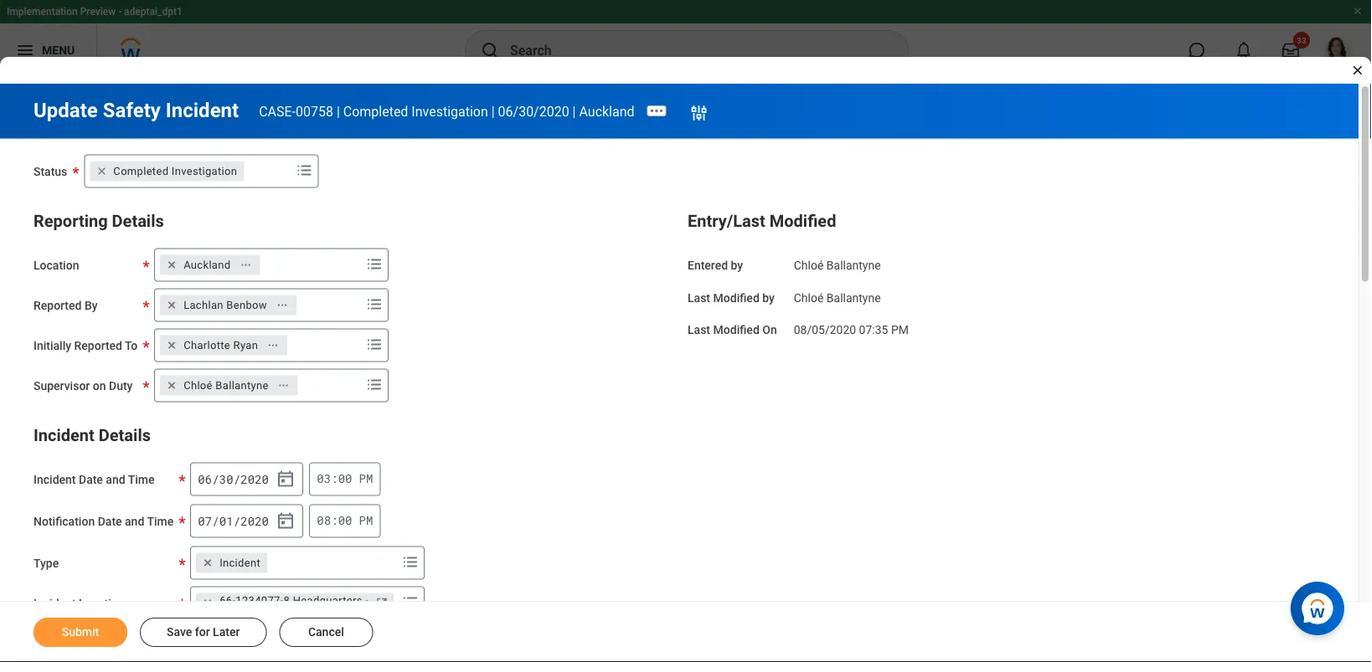 Task type: vqa. For each thing, say whether or not it's contained in the screenshot.
1st "2020" from the bottom
yes



Task type: describe. For each thing, give the bounding box(es) containing it.
update safety incident dialog
[[0, 0, 1372, 663]]

prompts image for location
[[365, 254, 385, 274]]

x small image for reported by
[[164, 297, 180, 314]]

entry/last
[[688, 212, 766, 231]]

/ right 01
[[233, 514, 241, 529]]

for
[[195, 626, 210, 640]]

by
[[85, 299, 98, 313]]

03
[[317, 471, 331, 487]]

update
[[34, 98, 98, 122]]

07
[[198, 514, 212, 529]]

last modified on element
[[794, 313, 909, 338]]

0 vertical spatial auckland
[[579, 103, 635, 119]]

completed investigation
[[113, 165, 237, 178]]

entry/last modified button
[[688, 212, 837, 231]]

notification date and time
[[34, 515, 174, 529]]

lachlan benbow
[[184, 299, 267, 312]]

initially
[[34, 339, 71, 353]]

lachlan benbow, press delete to clear value. option
[[160, 295, 297, 315]]

related actions image for to
[[267, 340, 279, 351]]

reporting details group
[[34, 208, 671, 403]]

notifications large image
[[1236, 42, 1253, 59]]

location inside reporting details group
[[34, 259, 79, 272]]

save for later button
[[140, 618, 267, 648]]

submit
[[62, 626, 99, 640]]

incident details group
[[34, 423, 671, 663]]

case-00758 | completed investigation | 06/30/2020 | auckland
[[259, 103, 635, 119]]

8
[[284, 595, 290, 608]]

supervisor
[[34, 379, 90, 393]]

modified for last modified on
[[714, 323, 760, 337]]

prompts image for by
[[365, 295, 385, 315]]

ryan
[[233, 339, 258, 352]]

1 horizontal spatial investigation
[[412, 103, 488, 119]]

case-00758 | completed investigation | 06/30/2020 | auckland element
[[259, 103, 635, 119]]

/ right 07 on the bottom
[[212, 514, 219, 529]]

investigation inside 'element'
[[172, 165, 237, 178]]

01
[[219, 514, 233, 529]]

3 | from the left
[[573, 103, 576, 119]]

and for 07
[[125, 515, 144, 529]]

incident for date
[[34, 473, 76, 487]]

1 horizontal spatial by
[[763, 291, 775, 305]]

date for 06
[[79, 473, 103, 487]]

lachlan
[[184, 299, 224, 312]]

1 vertical spatial ballantyne
[[827, 291, 881, 305]]

later
[[213, 626, 240, 640]]

search image
[[480, 40, 500, 60]]

1234077-
[[236, 595, 284, 608]]

charlotte ryan
[[184, 339, 258, 352]]

incident date and time
[[34, 473, 155, 487]]

chloé ballantyne element inside option
[[184, 378, 269, 393]]

08 : 00 pm
[[317, 513, 373, 529]]

1 vertical spatial chloé ballantyne
[[794, 291, 881, 305]]

auckland element
[[184, 258, 231, 273]]

safety
[[103, 98, 161, 122]]

cancel button
[[279, 618, 373, 648]]

1 vertical spatial chloé ballantyne element
[[794, 288, 881, 305]]

last for last modified by
[[688, 291, 711, 305]]

chloé ballantyne inside option
[[184, 380, 269, 392]]

completed investigation, press delete to clear value. option
[[90, 161, 244, 181]]

charlotte ryan element
[[184, 338, 258, 353]]

06 / 30 / 2020
[[198, 472, 269, 487]]

modified for entry/last modified
[[770, 212, 837, 231]]

last modified on
[[688, 323, 777, 337]]

update safety incident main content
[[0, 84, 1372, 663]]

last for last modified on
[[688, 323, 711, 337]]

entry/last modified group
[[688, 208, 1326, 339]]

save
[[167, 626, 192, 640]]

x small image for incident location
[[200, 595, 216, 612]]

66-1234077-8    headquarters - auckland
[[220, 595, 369, 623]]

reporting details
[[34, 212, 164, 231]]

08/05/2020 07:35 pm
[[794, 323, 909, 337]]

1 vertical spatial chloé
[[794, 291, 824, 305]]

- inside 66-1234077-8    headquarters - auckland
[[366, 595, 369, 608]]

: for 08
[[331, 513, 338, 529]]

status
[[34, 165, 67, 178]]

00 for 03
[[338, 471, 352, 487]]

notification
[[34, 515, 95, 529]]

related actions image
[[240, 259, 252, 271]]

incident for location
[[34, 597, 76, 611]]

0 vertical spatial reported
[[34, 299, 82, 313]]

66-
[[220, 595, 236, 608]]

modified for last modified by
[[714, 291, 760, 305]]

prompts image for on
[[365, 375, 385, 395]]

07 / 01 / 2020
[[198, 514, 269, 529]]

/ right 30
[[233, 472, 241, 487]]

auckland inside 66-1234077-8    headquarters - auckland
[[220, 610, 267, 623]]

pm for 08 : 00 pm
[[359, 513, 373, 529]]

close environment banner image
[[1353, 6, 1363, 16]]

entered
[[688, 259, 728, 272]]

location inside incident details group
[[79, 597, 124, 611]]

initially reported to
[[34, 339, 138, 353]]

time for 06
[[128, 473, 155, 487]]

incident for details
[[34, 426, 95, 446]]

headquarters
[[293, 595, 363, 608]]

date for 07
[[98, 515, 122, 529]]

action bar region
[[0, 602, 1372, 663]]

charlotte
[[184, 339, 230, 352]]

related actions image inside lachlan benbow, press delete to clear value. option
[[276, 299, 288, 311]]

1 | from the left
[[337, 103, 340, 119]]

on
[[93, 379, 106, 393]]

auckland, press delete to clear value. option
[[160, 255, 260, 275]]

ballantyne inside option
[[216, 380, 269, 392]]

save for later
[[167, 626, 240, 640]]

pm for 03 : 00 pm
[[359, 471, 373, 487]]

incident, press delete to clear value. option
[[196, 553, 267, 574]]

update safety incident
[[34, 98, 239, 122]]

details for reporting details
[[112, 212, 164, 231]]



Task type: locate. For each thing, give the bounding box(es) containing it.
pm inside last modified on element
[[891, 323, 909, 337]]

reported by
[[34, 299, 98, 313]]

x small image inside incident, press delete to clear value. option
[[200, 555, 216, 572]]

2 00 from the top
[[338, 513, 352, 529]]

06/30/2020
[[498, 103, 569, 119]]

time up notification date and time
[[128, 473, 155, 487]]

minute spin button right 03
[[338, 471, 352, 487]]

1 vertical spatial x small image
[[200, 555, 216, 572]]

incident up submit
[[34, 597, 76, 611]]

reported left to
[[74, 339, 122, 353]]

-
[[118, 6, 122, 18], [366, 595, 369, 608]]

1 vertical spatial 2020
[[241, 514, 269, 529]]

1 vertical spatial by
[[763, 291, 775, 305]]

x small image inside completed investigation, press delete to clear value. option
[[93, 163, 110, 180]]

minute spin button for 08
[[338, 513, 352, 529]]

time for 07
[[147, 515, 174, 529]]

prompts image
[[294, 160, 315, 181], [365, 254, 385, 274], [401, 593, 421, 613]]

chloé down charlotte at the bottom left of page
[[184, 380, 213, 392]]

2 | from the left
[[492, 103, 495, 119]]

completed down update safety incident
[[113, 165, 169, 178]]

2020 inside 07 / 01 / 2020
[[241, 514, 269, 529]]

prompts image
[[365, 295, 385, 315], [365, 335, 385, 355], [365, 375, 385, 395], [401, 553, 421, 573]]

0 vertical spatial completed
[[343, 103, 408, 119]]

and up notification date and time
[[106, 473, 125, 487]]

0 horizontal spatial investigation
[[172, 165, 237, 178]]

by right entered at the top right of the page
[[731, 259, 743, 272]]

2 hour spin button from the top
[[317, 513, 331, 529]]

/
[[212, 472, 219, 487], [233, 472, 241, 487], [212, 514, 219, 529], [233, 514, 241, 529]]

1 vertical spatial and
[[125, 515, 144, 529]]

0 horizontal spatial completed
[[113, 165, 169, 178]]

incident element
[[220, 556, 261, 571]]

0 vertical spatial 2020
[[241, 472, 269, 487]]

hour spin button for 03
[[317, 471, 331, 487]]

2020 inside 06 / 30 / 2020
[[241, 472, 269, 487]]

minute spin button for 03
[[338, 471, 352, 487]]

to
[[125, 339, 138, 353]]

adeptai_dpt1
[[124, 6, 183, 18]]

1 vertical spatial before or after midday spin button
[[359, 513, 373, 529]]

related actions image for duty
[[278, 380, 290, 392]]

1 vertical spatial hour spin button
[[317, 513, 331, 529]]

details down completed investigation, press delete to clear value. option
[[112, 212, 164, 231]]

0 vertical spatial date
[[79, 473, 103, 487]]

chloé ballantyne
[[794, 259, 881, 272], [794, 291, 881, 305], [184, 380, 269, 392]]

0 vertical spatial modified
[[770, 212, 837, 231]]

x small image left charlotte at the bottom left of page
[[164, 337, 180, 354]]

and down "incident date and time"
[[125, 515, 144, 529]]

x small image for initially reported to
[[164, 337, 180, 354]]

0 vertical spatial chloé ballantyne element
[[794, 255, 881, 272]]

chloé inside option
[[184, 380, 213, 392]]

1 vertical spatial details
[[99, 426, 151, 446]]

0 horizontal spatial x small image
[[164, 297, 180, 314]]

incident up completed investigation 'element'
[[166, 98, 239, 122]]

prompts image for status
[[294, 160, 315, 181]]

1 vertical spatial auckland
[[184, 259, 231, 271]]

1 horizontal spatial x small image
[[200, 555, 216, 572]]

x small image left auckland element
[[164, 257, 180, 274]]

: right 03
[[331, 471, 338, 487]]

1 vertical spatial -
[[366, 595, 369, 608]]

minute spin button
[[338, 471, 352, 487], [338, 513, 352, 529]]

hour spin button right calendar image
[[317, 471, 331, 487]]

2 vertical spatial pm
[[359, 513, 373, 529]]

incident
[[166, 98, 239, 122], [34, 426, 95, 446], [34, 473, 76, 487], [220, 557, 261, 570], [34, 597, 76, 611]]

incident date and time group
[[190, 463, 303, 496]]

details down "duty"
[[99, 426, 151, 446]]

charlotte ryan, press delete to clear value. option
[[160, 336, 288, 356]]

x small image
[[164, 297, 180, 314], [200, 555, 216, 572]]

2020
[[241, 472, 269, 487], [241, 514, 269, 529]]

03 : 00 pm
[[317, 471, 373, 487]]

2 horizontal spatial prompts image
[[401, 593, 421, 613]]

auckland
[[579, 103, 635, 119], [184, 259, 231, 271], [220, 610, 267, 623]]

chloé ballantyne element
[[794, 255, 881, 272], [794, 288, 881, 305], [184, 378, 269, 393]]

x small image left incident element
[[200, 555, 216, 572]]

1 vertical spatial date
[[98, 515, 122, 529]]

pm right 08
[[359, 513, 373, 529]]

2 vertical spatial ballantyne
[[216, 380, 269, 392]]

pm right 03
[[359, 471, 373, 487]]

chloé down entry/last modified
[[794, 259, 824, 272]]

0 vertical spatial prompts image
[[294, 160, 315, 181]]

|
[[337, 103, 340, 119], [492, 103, 495, 119], [573, 103, 576, 119]]

before or after midday spin button right 08
[[359, 513, 373, 529]]

submit button
[[34, 618, 127, 648]]

0 vertical spatial pm
[[891, 323, 909, 337]]

incident details button
[[34, 426, 151, 446]]

2 : from the top
[[331, 513, 338, 529]]

completed investigation element
[[113, 164, 237, 179]]

0 vertical spatial chloé ballantyne
[[794, 259, 881, 272]]

before or after midday spin button
[[359, 471, 373, 487], [359, 513, 373, 529]]

minute spin button right 08
[[338, 513, 352, 529]]

incident up notification at the left bottom of the page
[[34, 473, 76, 487]]

0 vertical spatial minute spin button
[[338, 471, 352, 487]]

cancel
[[308, 626, 344, 640]]

: for 03
[[331, 471, 338, 487]]

0 vertical spatial investigation
[[412, 103, 488, 119]]

2 last from the top
[[688, 323, 711, 337]]

notification date and time group
[[190, 505, 303, 538]]

x small image left lachlan
[[164, 297, 180, 314]]

x small image inside auckland, press delete to clear value. option
[[164, 257, 180, 274]]

1 00 from the top
[[338, 471, 352, 487]]

0 vertical spatial by
[[731, 259, 743, 272]]

2 vertical spatial chloé ballantyne
[[184, 380, 269, 392]]

0 vertical spatial time
[[128, 473, 155, 487]]

x small image for status
[[93, 163, 110, 180]]

1 before or after midday spin button from the top
[[359, 471, 373, 487]]

1 horizontal spatial prompts image
[[365, 254, 385, 274]]

0 vertical spatial related actions image
[[276, 299, 288, 311]]

66-1234077-8    headquarters - auckland, press delete to clear value, ctrl + enter opens in new window. option
[[196, 594, 394, 624]]

0 vertical spatial details
[[112, 212, 164, 231]]

incident down supervisor
[[34, 426, 95, 446]]

modified right entry/last
[[770, 212, 837, 231]]

2 minute spin button from the top
[[338, 513, 352, 529]]

1 vertical spatial related actions image
[[267, 340, 279, 351]]

1 minute spin button from the top
[[338, 471, 352, 487]]

related actions image inside chloé ballantyne, press delete to clear value. option
[[278, 380, 290, 392]]

0 horizontal spatial |
[[337, 103, 340, 119]]

pm right 07:35
[[891, 323, 909, 337]]

1 vertical spatial reported
[[74, 339, 122, 353]]

location
[[34, 259, 79, 272], [79, 597, 124, 611]]

benbow
[[227, 299, 267, 312]]

pm
[[891, 323, 909, 337], [359, 471, 373, 487], [359, 513, 373, 529]]

location up the reported by
[[34, 259, 79, 272]]

incident inside option
[[220, 557, 261, 570]]

last down last modified by
[[688, 323, 711, 337]]

00 right 03
[[338, 471, 352, 487]]

on
[[763, 323, 777, 337]]

1 horizontal spatial completed
[[343, 103, 408, 119]]

08
[[317, 513, 331, 529]]

supervisor on duty
[[34, 379, 133, 393]]

66-1234077-8    headquarters - auckland element
[[220, 594, 370, 624]]

1 : from the top
[[331, 471, 338, 487]]

2 vertical spatial auckland
[[220, 610, 267, 623]]

1 2020 from the top
[[241, 472, 269, 487]]

00758
[[296, 103, 333, 119]]

implementation
[[7, 6, 78, 18]]

2020 for 06 / 30 / 2020
[[241, 472, 269, 487]]

0 horizontal spatial -
[[118, 6, 122, 18]]

prompts image for incident location
[[401, 593, 421, 613]]

| left 06/30/2020
[[492, 103, 495, 119]]

x small image for location
[[164, 257, 180, 274]]

0 vertical spatial and
[[106, 473, 125, 487]]

date up notification date and time
[[79, 473, 103, 487]]

date
[[79, 473, 103, 487], [98, 515, 122, 529]]

workday assistant region
[[1291, 576, 1352, 636]]

last modified by
[[688, 291, 775, 305]]

2020 right 30
[[241, 472, 269, 487]]

calendar image
[[276, 470, 296, 490]]

00 right 08
[[338, 513, 352, 529]]

duty
[[109, 379, 133, 393]]

entry/last modified
[[688, 212, 837, 231]]

hour spin button for 08
[[317, 513, 331, 529]]

hour spin button
[[317, 471, 331, 487], [317, 513, 331, 529]]

reporting details button
[[34, 212, 164, 231]]

1 vertical spatial investigation
[[172, 165, 237, 178]]

and
[[106, 473, 125, 487], [125, 515, 144, 529]]

x small image up reporting details button
[[93, 163, 110, 180]]

close update safety incident image
[[1352, 64, 1365, 77]]

by
[[731, 259, 743, 272], [763, 291, 775, 305]]

0 vertical spatial chloé
[[794, 259, 824, 272]]

location up submit
[[79, 597, 124, 611]]

:
[[331, 471, 338, 487], [331, 513, 338, 529]]

reported
[[34, 299, 82, 313], [74, 339, 122, 353]]

1 vertical spatial 00
[[338, 513, 352, 529]]

preview
[[80, 6, 116, 18]]

auckland left related actions icon
[[184, 259, 231, 271]]

1 vertical spatial :
[[331, 513, 338, 529]]

modified
[[770, 212, 837, 231], [714, 291, 760, 305], [714, 323, 760, 337]]

0 vertical spatial 00
[[338, 471, 352, 487]]

0 horizontal spatial prompts image
[[294, 160, 315, 181]]

by up "on"
[[763, 291, 775, 305]]

2 before or after midday spin button from the top
[[359, 513, 373, 529]]

ballantyne
[[827, 259, 881, 272], [827, 291, 881, 305], [216, 380, 269, 392]]

2 2020 from the top
[[241, 514, 269, 529]]

chloé up 08/05/2020 on the right
[[794, 291, 824, 305]]

2 vertical spatial modified
[[714, 323, 760, 337]]

before or after midday spin button for 03 : 00 pm
[[359, 471, 373, 487]]

00 for 08
[[338, 513, 352, 529]]

prompts image for reported
[[365, 335, 385, 355]]

0 vertical spatial hour spin button
[[317, 471, 331, 487]]

last down entered at the top right of the page
[[688, 291, 711, 305]]

0 vertical spatial ballantyne
[[827, 259, 881, 272]]

- left ext link image
[[366, 595, 369, 608]]

2020 for 07 / 01 / 2020
[[241, 514, 269, 529]]

- inside banner
[[118, 6, 122, 18]]

profile logan mcneil element
[[1315, 32, 1362, 69]]

ext link image
[[374, 595, 391, 612]]

| right '00758'
[[337, 103, 340, 119]]

related actions image
[[276, 299, 288, 311], [267, 340, 279, 351], [278, 380, 290, 392]]

0 vertical spatial x small image
[[164, 297, 180, 314]]

1 vertical spatial location
[[79, 597, 124, 611]]

: right 08
[[331, 513, 338, 529]]

reporting
[[34, 212, 108, 231]]

0 vertical spatial last
[[688, 291, 711, 305]]

before or after midday spin button for 08 : 00 pm
[[359, 513, 373, 529]]

0 vertical spatial location
[[34, 259, 79, 272]]

details
[[112, 212, 164, 231], [99, 426, 151, 446]]

1 vertical spatial minute spin button
[[338, 513, 352, 529]]

- right 'preview' at the top left
[[118, 6, 122, 18]]

case-
[[259, 103, 296, 119]]

2 vertical spatial prompts image
[[401, 593, 421, 613]]

related actions image right ryan
[[267, 340, 279, 351]]

0 vertical spatial -
[[118, 6, 122, 18]]

1 last from the top
[[688, 291, 711, 305]]

implementation preview -   adeptai_dpt1
[[7, 6, 183, 18]]

0 vertical spatial before or after midday spin button
[[359, 471, 373, 487]]

06
[[198, 472, 212, 487]]

auckland down 66-
[[220, 610, 267, 623]]

last
[[688, 291, 711, 305], [688, 323, 711, 337]]

1 vertical spatial pm
[[359, 471, 373, 487]]

00
[[338, 471, 352, 487], [338, 513, 352, 529]]

incident up 66-
[[220, 557, 261, 570]]

hour spin button containing 08
[[317, 513, 331, 529]]

x small image
[[93, 163, 110, 180], [164, 257, 180, 274], [164, 337, 180, 354], [164, 377, 180, 394], [200, 595, 216, 612]]

2 vertical spatial chloé ballantyne element
[[184, 378, 269, 393]]

change selection image
[[689, 103, 709, 123]]

completed inside completed investigation 'element'
[[113, 165, 169, 178]]

details for incident details
[[99, 426, 151, 446]]

implementation preview -   adeptai_dpt1 banner
[[0, 0, 1372, 77]]

calendar image
[[276, 512, 296, 532]]

completed
[[343, 103, 408, 119], [113, 165, 169, 178]]

time
[[128, 473, 155, 487], [147, 515, 174, 529]]

x small image inside lachlan benbow, press delete to clear value. option
[[164, 297, 180, 314]]

chloé
[[794, 259, 824, 272], [794, 291, 824, 305], [184, 380, 213, 392]]

hour spin button right calendar icon
[[317, 513, 331, 529]]

time left 07 on the bottom
[[147, 515, 174, 529]]

investigation
[[412, 103, 488, 119], [172, 165, 237, 178]]

before or after midday spin button right 03
[[359, 471, 373, 487]]

auckland inside option
[[184, 259, 231, 271]]

x small image for type
[[200, 555, 216, 572]]

incident details
[[34, 426, 151, 446]]

1 hour spin button from the top
[[317, 471, 331, 487]]

lachlan benbow element
[[184, 298, 267, 313]]

inbox large image
[[1283, 42, 1300, 59]]

1 vertical spatial last
[[688, 323, 711, 337]]

reported left by
[[34, 299, 82, 313]]

chloé ballantyne, press delete to clear value. option
[[160, 376, 298, 396]]

2 horizontal spatial |
[[573, 103, 576, 119]]

related actions image right benbow
[[276, 299, 288, 311]]

0 horizontal spatial by
[[731, 259, 743, 272]]

incident location
[[34, 597, 124, 611]]

and for 06
[[106, 473, 125, 487]]

| right 06/30/2020
[[573, 103, 576, 119]]

completed right '00758'
[[343, 103, 408, 119]]

x small image left 66-
[[200, 595, 216, 612]]

modified up last modified on
[[714, 291, 760, 305]]

modified down last modified by
[[714, 323, 760, 337]]

1 vertical spatial time
[[147, 515, 174, 529]]

2 vertical spatial related actions image
[[278, 380, 290, 392]]

related actions image down charlotte ryan, press delete to clear value. option at the bottom left of the page
[[278, 380, 290, 392]]

07:35
[[859, 323, 889, 337]]

/ right 06
[[212, 472, 219, 487]]

0 vertical spatial :
[[331, 471, 338, 487]]

x small image for supervisor on duty
[[164, 377, 180, 394]]

1 horizontal spatial |
[[492, 103, 495, 119]]

2 vertical spatial chloé
[[184, 380, 213, 392]]

1 vertical spatial completed
[[113, 165, 169, 178]]

type
[[34, 557, 59, 571]]

entered by
[[688, 259, 743, 272]]

date down "incident date and time"
[[98, 515, 122, 529]]

related actions image inside charlotte ryan, press delete to clear value. option
[[267, 340, 279, 351]]

hour spin button containing 03
[[317, 471, 331, 487]]

1 horizontal spatial -
[[366, 595, 369, 608]]

auckland right 06/30/2020
[[579, 103, 635, 119]]

x small image right "duty"
[[164, 377, 180, 394]]

1 vertical spatial prompts image
[[365, 254, 385, 274]]

2020 right 01
[[241, 514, 269, 529]]

1 vertical spatial modified
[[714, 291, 760, 305]]

30
[[219, 472, 233, 487]]

08/05/2020
[[794, 323, 856, 337]]



